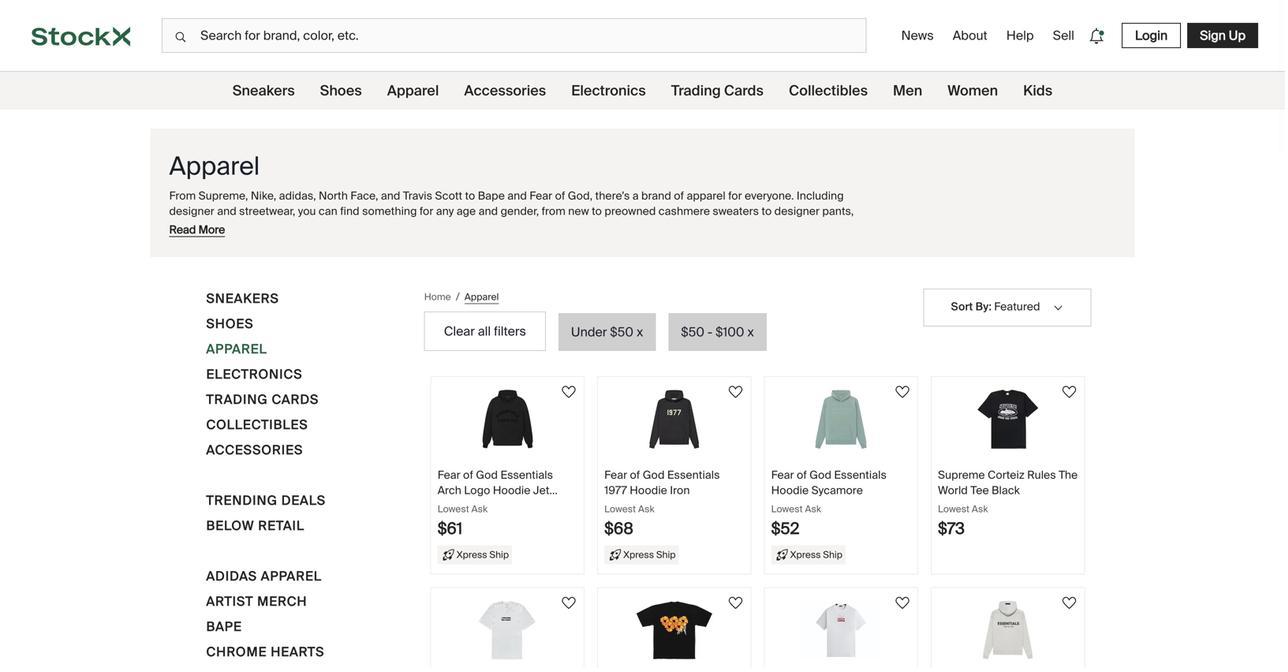 Task type: vqa. For each thing, say whether or not it's contained in the screenshot.
Supreme
yes



Task type: describe. For each thing, give the bounding box(es) containing it.
chrome
[[206, 644, 267, 660]]

of up cotton
[[396, 249, 406, 264]]

hoodie inside fear of god essentials arch logo hoodie jet black
[[493, 483, 531, 498]]

sneakers inside product category switcher element
[[233, 82, 295, 100]]

check inside the for those looking to browse various designs of a single item, like hoodies for example, then you're in luck. in the hoodie category are casual and classic fits, manufactured from 100% cotton material or polyester with kangaroo pockets on the front and drawcords for adjusting the hood. you can also find ribbed cuffs and flat hems throughout the collection. the hoodie collection comes in a wide variety of colors, materials, brands, and styles. they're available in different fits and sizes, from small to xxl. for instance, check out the popular hoodie.
[[702, 295, 733, 309]]

world
[[938, 483, 968, 498]]

supreme
[[938, 468, 985, 482]]

different
[[419, 295, 462, 309]]

of inside fear of god essentials hoodie sycamore lowest ask $52
[[797, 468, 807, 482]]

news link
[[895, 21, 940, 50]]

secure
[[245, 371, 281, 385]]

those
[[189, 249, 218, 264]]

sign up
[[1200, 27, 1246, 44]]

as
[[503, 401, 515, 416]]

the right on
[[663, 265, 680, 279]]

of inside fear of god essentials arch logo hoodie jet black
[[463, 468, 473, 482]]

fear of god essentials 1977 hoodie iron image
[[619, 390, 730, 449]]

cuffs inside the for those looking to browse various designs of a single item, like hoodies for example, then you're in luck. in the hoodie category are casual and classic fits, manufactured from 100% cotton material or polyester with kangaroo pockets on the front and drawcords for adjusting the hood. you can also find ribbed cuffs and flat hems throughout the collection. the hoodie collection comes in a wide variety of colors, materials, brands, and styles. they're available in different fits and sizes, from small to xxl. for instance, check out the popular hoodie.
[[326, 280, 351, 294]]

to up age
[[465, 189, 475, 203]]

clear all filters button
[[424, 312, 546, 351]]

trading cards link
[[671, 72, 764, 110]]

the up tabs.
[[539, 340, 558, 355]]

a down embedded
[[237, 371, 243, 385]]

the up 700-
[[667, 356, 684, 370]]

below retail button
[[206, 516, 305, 541]]

read more
[[169, 223, 225, 237]]

item,
[[451, 249, 477, 264]]

goose
[[694, 371, 726, 385]]

clear all filters
[[444, 323, 526, 340]]

suits,
[[216, 219, 243, 234]]

with down apparel button
[[213, 371, 234, 385]]

kith x peanuts doghouse tee white image
[[786, 601, 897, 660]]

and up suits,
[[217, 204, 237, 218]]

kids link
[[1023, 72, 1053, 110]]

nuptse
[[477, 340, 515, 355]]

hooks
[[468, 356, 499, 370]]

of left god,
[[555, 189, 565, 203]]

supreme corteiz rules the world tee black lowest ask $73
[[938, 468, 1078, 539]]

and down the adjustable at the left bottom of the page
[[431, 371, 450, 385]]

2 designer from the left
[[775, 204, 820, 218]]

kids
[[1023, 82, 1053, 100]]

from down clear
[[451, 340, 475, 355]]

of inside fear of god essentials 1977 hoodie iron lowest ask $68
[[630, 468, 640, 482]]

display
[[191, 401, 227, 416]]

apparel up supreme,
[[169, 150, 260, 183]]

collectibles link
[[789, 72, 868, 110]]

north inside the looking for women's apparel? the popular tnf jackets from nuptse and the north face have an exposed two-way center front zipper and cuffs with embedded elasticity that can be adjustable with hooks and loop tabs. they are made of the original ripstop material, have hand pockets with a secure zipper and hem drawstrings, and a cushioned layer of insulation made of 700-fill goose down. for a classic look, check out the women's varsity jackets. these jackets are mainly made from wool and polyester, have front snap buttons with pocket sides, and display stand-banded collars with bottom hems and sleeves, as shown in the
[[561, 340, 590, 355]]

1 horizontal spatial are
[[603, 356, 620, 370]]

hoodies,
[[245, 219, 289, 234]]

artist merch button
[[206, 592, 307, 617]]

of up "cashmere"
[[674, 189, 684, 203]]

throughout
[[426, 280, 483, 294]]

artist
[[206, 593, 254, 610]]

1 vertical spatial electronics
[[206, 366, 303, 383]]

the down wool
[[566, 401, 582, 416]]

women link
[[948, 72, 998, 110]]

collection.
[[505, 280, 558, 294]]

1 horizontal spatial have
[[654, 386, 678, 401]]

black inside supreme corteiz rules the world tee black lowest ask $73
[[992, 483, 1020, 498]]

0 vertical spatial jackets
[[411, 340, 448, 355]]

.
[[651, 401, 654, 416]]

accessories inside product category switcher element
[[464, 82, 546, 100]]

looking for women's apparel? the popular tnf jackets from nuptse and the north face have an exposed two-way center front zipper and cuffs with embedded elasticity that can be adjustable with hooks and loop tabs. they are made of the original ripstop material, have hand pockets with a secure zipper and hem drawstrings, and a cushioned layer of insulation made of 700-fill goose down. for a classic look, check out the women's varsity jackets. these jackets are mainly made from wool and polyester, have front snap buttons with pocket sides, and display stand-banded collars with bottom hems and sleeves, as shown in the
[[169, 340, 872, 416]]

0 horizontal spatial have
[[621, 340, 645, 355]]

collars
[[305, 401, 339, 416]]

available
[[360, 295, 405, 309]]

electronics inside product category switcher element
[[571, 82, 646, 100]]

can inside the for those looking to browse various designs of a single item, like hoodies for example, then you're in luck. in the hoodie category are casual and classic fits, manufactured from 100% cotton material or polyester with kangaroo pockets on the front and drawcords for adjusting the hood. you can also find ribbed cuffs and flat hems throughout the collection. the hoodie collection comes in a wide variety of colors, materials, brands, and styles. they're available in different fits and sizes, from small to xxl. for instance, check out the popular hoodie.
[[223, 280, 242, 294]]

collectibles button
[[206, 415, 308, 440]]

styles.
[[285, 295, 318, 309]]

a left wide
[[723, 280, 729, 294]]

god for black
[[476, 468, 498, 482]]

1 vertical spatial trading cards
[[206, 391, 319, 408]]

nike,
[[251, 189, 276, 203]]

0 horizontal spatial are
[[440, 386, 456, 401]]

hand
[[840, 356, 866, 370]]

the down casual
[[854, 265, 871, 279]]

to down everyone.
[[762, 204, 772, 218]]

in right comes
[[711, 280, 720, 294]]

and up hand
[[852, 340, 872, 355]]

the up stand-
[[222, 386, 239, 401]]

trading inside product category switcher element
[[671, 82, 721, 100]]

god for $52
[[810, 468, 832, 482]]

1 vertical spatial for
[[633, 295, 650, 309]]

with down looking at the left bottom
[[197, 356, 218, 370]]

of left 700-
[[642, 371, 652, 385]]

and left sleeves,
[[437, 401, 456, 416]]

category
[[776, 249, 821, 264]]

an
[[648, 340, 660, 355]]

cushioned
[[462, 371, 515, 385]]

pockets inside the looking for women's apparel? the popular tnf jackets from nuptse and the north face have an exposed two-way center front zipper and cuffs with embedded elasticity that can be adjustable with hooks and loop tabs. they are made of the original ripstop material, have hand pockets with a secure zipper and hem drawstrings, and a cushioned layer of insulation made of 700-fill goose down. for a classic look, check out the women's varsity jackets. these jackets are mainly made from wool and polyester, have front snap buttons with pocket sides, and display stand-banded collars with bottom hems and sleeves, as shown in the
[[169, 371, 210, 385]]

then
[[609, 249, 632, 264]]

up
[[1229, 27, 1246, 44]]

classic inside the for those looking to browse various designs of a single item, like hoodies for example, then you're in luck. in the hoodie category are casual and classic fits, manufactured from 100% cotton material or polyester with kangaroo pockets on the front and drawcords for adjusting the hood. you can also find ribbed cuffs and flat hems throughout the collection. the hoodie collection comes in a wide variety of colors, materials, brands, and styles. they're available in different fits and sizes, from small to xxl. for instance, check out the popular hoodie.
[[191, 265, 227, 279]]

1 vertical spatial front
[[791, 340, 815, 355]]

deals
[[281, 492, 326, 509]]

accessories button
[[206, 440, 303, 466]]

more.
[[314, 219, 344, 234]]

from up shown
[[527, 386, 551, 401]]

essentials for ask
[[667, 468, 720, 482]]

1 vertical spatial collectibles
[[206, 417, 308, 433]]

notification unread icon image
[[1086, 25, 1108, 47]]

0 vertical spatial zipper
[[818, 340, 850, 355]]

of down an
[[654, 356, 665, 370]]

filters
[[494, 323, 526, 340]]

help link
[[1000, 21, 1040, 50]]

and up something
[[381, 189, 400, 203]]

for those looking to browse various designs of a single item, like hoodies for example, then you're in luck. in the hoodie category are casual and classic fits, manufactured from 100% cotton material or polyester with kangaroo pockets on the front and drawcords for adjusting the hood. you can also find ribbed cuffs and flat hems throughout the collection. the hoodie collection comes in a wide variety of colors, materials, brands, and styles. they're available in different fits and sizes, from small to xxl. for instance, check out the popular hoodie.
[[169, 249, 876, 325]]

exposed
[[663, 340, 708, 355]]

shoes link
[[320, 72, 362, 110]]

wool
[[553, 386, 577, 401]]

sign
[[1200, 27, 1226, 44]]

adidas,
[[279, 189, 316, 203]]

any
[[436, 204, 454, 218]]

cuffs inside the looking for women's apparel? the popular tnf jackets from nuptse and the north face have an exposed two-way center front zipper and cuffs with embedded elasticity that can be adjustable with hooks and loop tabs. they are made of the original ripstop material, have hand pockets with a secure zipper and hem drawstrings, and a cushioned layer of insulation made of 700-fill goose down. for a classic look, check out the women's varsity jackets. these jackets are mainly made from wool and polyester, have front snap buttons with pocket sides, and display stand-banded collars with bottom hems and sleeves, as shown in the
[[169, 356, 195, 370]]

and down bape
[[479, 204, 498, 218]]

to right new
[[592, 204, 602, 218]]

preowned
[[605, 204, 656, 218]]

in left luck.
[[668, 249, 677, 264]]

out inside the looking for women's apparel? the popular tnf jackets from nuptse and the north face have an exposed two-way center front zipper and cuffs with embedded elasticity that can be adjustable with hooks and loop tabs. they are made of the original ripstop material, have hand pockets with a secure zipper and hem drawstrings, and a cushioned layer of insulation made of 700-fill goose down. for a classic look, check out the women's varsity jackets. these jackets are mainly made from wool and polyester, have front snap buttons with pocket sides, and display stand-banded collars with bottom hems and sleeves, as shown in the
[[203, 386, 219, 401]]

sweaters
[[713, 204, 759, 218]]

are inside the for those looking to browse various designs of a single item, like hoodies for example, then you're in luck. in the hoodie category are casual and classic fits, manufactured from 100% cotton material or polyester with kangaroo pockets on the front and drawcords for adjusting the hood. you can also find ribbed cuffs and flat hems throughout the collection. the hoodie collection comes in a wide variety of colors, materials, brands, and styles. they're available in different fits and sizes, from small to xxl. for instance, check out the popular hoodie.
[[823, 249, 840, 264]]

ship for $68
[[656, 549, 676, 561]]

a up the mainly
[[453, 371, 459, 385]]

there's
[[595, 189, 630, 203]]

they're
[[320, 295, 357, 309]]

from down the collection.
[[537, 295, 561, 309]]

sides,
[[838, 386, 869, 401]]

and down you
[[292, 219, 311, 234]]

the down variety
[[755, 295, 771, 309]]

for up kangaroo
[[543, 249, 557, 264]]

be
[[372, 356, 385, 370]]

$52
[[771, 519, 800, 539]]

age
[[457, 204, 476, 218]]

hoodies
[[499, 249, 541, 264]]

ask inside fear of god essentials hoodie sycamore lowest ask $52
[[805, 503, 821, 515]]

fear for ask
[[605, 468, 627, 482]]

1 x from the left
[[637, 324, 643, 340]]

of down tabs.
[[545, 371, 555, 385]]

men
[[893, 82, 923, 100]]

2 vertical spatial front
[[681, 386, 705, 401]]

for down category
[[788, 265, 801, 279]]

for inside the looking for women's apparel? the popular tnf jackets from nuptse and the north face have an exposed two-way center front zipper and cuffs with embedded elasticity that can be adjustable with hooks and loop tabs. they are made of the original ripstop material, have hand pockets with a secure zipper and hem drawstrings, and a cushioned layer of insulation made of 700-fill goose down. for a classic look, check out the women's varsity jackets. these jackets are mainly made from wool and polyester, have front snap buttons with pocket sides, and display stand-banded collars with bottom hems and sleeves, as shown in the
[[213, 340, 227, 355]]

ask inside supreme corteiz rules the world tee black lowest ask $73
[[972, 503, 988, 515]]

loop
[[523, 356, 546, 370]]

apparel inside product category switcher element
[[387, 82, 439, 100]]

bottom
[[366, 401, 403, 416]]

bape
[[478, 189, 505, 203]]

jackets.
[[325, 386, 364, 401]]

in
[[706, 249, 716, 264]]

cards inside button
[[272, 391, 319, 408]]

with down jackets.
[[342, 401, 363, 416]]

small
[[564, 295, 591, 309]]

and right fits
[[483, 295, 503, 309]]

iron
[[670, 483, 690, 498]]

sizes,
[[505, 295, 534, 309]]

login button
[[1122, 23, 1181, 48]]

stockx logo link
[[0, 0, 162, 71]]

hems inside the looking for women's apparel? the popular tnf jackets from nuptse and the north face have an exposed two-way center front zipper and cuffs with embedded elasticity that can be adjustable with hooks and loop tabs. they are made of the original ripstop material, have hand pockets with a secure zipper and hem drawstrings, and a cushioned layer of insulation made of 700-fill goose down. for a classic look, check out the women's varsity jackets. these jackets are mainly made from wool and polyester, have front snap buttons with pocket sides, and display stand-banded collars with bottom hems and sleeves, as shown in the
[[405, 401, 434, 416]]

the up that
[[324, 340, 343, 355]]

xpress for $68
[[623, 549, 654, 561]]

drawcords
[[731, 265, 785, 279]]

and down also
[[263, 295, 283, 309]]

0 vertical spatial hoodie
[[738, 249, 773, 264]]

a up cotton
[[409, 249, 415, 264]]

like
[[479, 249, 496, 264]]

1977
[[605, 483, 627, 498]]

collection
[[621, 280, 671, 294]]

collectibles inside product category switcher element
[[789, 82, 868, 100]]

check inside the looking for women's apparel? the popular tnf jackets from nuptse and the north face have an exposed two-way center front zipper and cuffs with embedded elasticity that can be adjustable with hooks and loop tabs. they are made of the original ripstop material, have hand pockets with a secure zipper and hem drawstrings, and a cushioned layer of insulation made of 700-fill goose down. for a classic look, check out the women's varsity jackets. these jackets are mainly made from wool and polyester, have front snap buttons with pocket sides, and display stand-banded collars with bottom hems and sleeves, as shown in the
[[169, 386, 200, 401]]

and down that
[[318, 371, 337, 385]]

for down travis at the left of the page
[[420, 204, 433, 218]]



Task type: locate. For each thing, give the bounding box(es) containing it.
0 vertical spatial classic
[[191, 265, 227, 279]]

2 ship from the left
[[656, 549, 676, 561]]

with left hooks at the left
[[444, 356, 465, 370]]

follow image
[[726, 383, 745, 402], [1060, 383, 1079, 402], [560, 594, 578, 613], [1060, 594, 1079, 613]]

sneakers left shoes link
[[233, 82, 295, 100]]

home / apparel
[[424, 290, 499, 304]]

1 horizontal spatial god
[[643, 468, 665, 482]]

can inside from supreme, nike, adidas, north face, and travis scott to bape and fear of god, there's a brand of apparel for everyone. including designer and streetwear, you can find something for any age and gender, from new to preowned cashmere sweaters to designer pants, dresses, suits, hoodies, and more.
[[319, 204, 338, 218]]

sneakers button
[[206, 289, 279, 314]]

out inside the for those looking to browse various designs of a single item, like hoodies for example, then you're in luck. in the hoodie category are casual and classic fits, manufactured from 100% cotton material or polyester with kangaroo pockets on the front and drawcords for adjusting the hood. you can also find ribbed cuffs and flat hems throughout the collection. the hoodie collection comes in a wide variety of colors, materials, brands, and styles. they're available in different fits and sizes, from small to xxl. for instance, check out the popular hoodie.
[[736, 295, 752, 309]]

bape
[[206, 619, 242, 635]]

1 vertical spatial out
[[203, 386, 219, 401]]

1 horizontal spatial designer
[[775, 204, 820, 218]]

gender,
[[501, 204, 539, 218]]

essentials up 'iron'
[[667, 468, 720, 482]]

0 vertical spatial find
[[340, 204, 360, 218]]

product category switcher element
[[0, 72, 1285, 110]]

fear up arch
[[438, 468, 461, 482]]

ship down fear of god essentials arch logo hoodie jet black
[[490, 549, 509, 561]]

1 horizontal spatial collectibles
[[789, 82, 868, 100]]

cuffs
[[326, 280, 351, 294], [169, 356, 195, 370]]

essentials for $52
[[834, 468, 887, 482]]

1 $50 from the left
[[610, 324, 634, 340]]

flat
[[376, 280, 392, 294]]

0 horizontal spatial out
[[203, 386, 219, 401]]

xpress ship for $61
[[457, 549, 509, 561]]

hoodie
[[738, 249, 773, 264], [582, 280, 618, 294]]

god inside fear of god essentials 1977 hoodie iron lowest ask $68
[[643, 468, 665, 482]]

2 horizontal spatial xpress ship
[[790, 549, 843, 561]]

popular inside the looking for women's apparel? the popular tnf jackets from nuptse and the north face have an exposed two-way center front zipper and cuffs with embedded elasticity that can be adjustable with hooks and loop tabs. they are made of the original ripstop material, have hand pockets with a secure zipper and hem drawstrings, and a cushioned layer of insulation made of 700-fill goose down. for a classic look, check out the women's varsity jackets. these jackets are mainly made from wool and polyester, have front snap buttons with pocket sides, and display stand-banded collars with bottom hems and sleeves, as shown in the
[[346, 340, 385, 355]]

1 vertical spatial women's
[[241, 386, 287, 401]]

1 essentials from the left
[[501, 468, 553, 482]]

0 horizontal spatial essentials
[[501, 468, 553, 482]]

hoodie inside fear of god essentials 1977 hoodie iron lowest ask $68
[[630, 483, 667, 498]]

hoodie left 'iron'
[[630, 483, 667, 498]]

elasticity
[[280, 356, 325, 370]]

0 horizontal spatial trading
[[206, 391, 268, 408]]

$68
[[605, 519, 634, 539]]

1 horizontal spatial trading cards
[[671, 82, 764, 100]]

0 vertical spatial made
[[622, 356, 652, 370]]

xpress for $52
[[790, 549, 821, 561]]

apparel right /
[[465, 291, 499, 303]]

front down fill
[[681, 386, 705, 401]]

pockets inside the for those looking to browse various designs of a single item, like hoodies for example, then you're in luck. in the hoodie category are casual and classic fits, manufactured from 100% cotton material or polyester with kangaroo pockets on the front and drawcords for adjusting the hood. you can also find ribbed cuffs and flat hems throughout the collection. the hoodie collection comes in a wide variety of colors, materials, brands, and styles. they're available in different fits and sizes, from small to xxl. for instance, check out the popular hoodie.
[[604, 265, 645, 279]]

from down various on the left top
[[325, 265, 349, 279]]

sleeves,
[[459, 401, 501, 416]]

made down an
[[622, 356, 652, 370]]

can inside the looking for women's apparel? the popular tnf jackets from nuptse and the north face have an exposed two-way center front zipper and cuffs with embedded elasticity that can be adjustable with hooks and loop tabs. they are made of the original ripstop material, have hand pockets with a secure zipper and hem drawstrings, and a cushioned layer of insulation made of 700-fill goose down. for a classic look, check out the women's varsity jackets. these jackets are mainly made from wool and polyester, have front snap buttons with pocket sides, and display stand-banded collars with bottom hems and sleeves, as shown in the
[[350, 356, 369, 370]]

1 vertical spatial accessories
[[206, 442, 303, 458]]

sneakers down fits,
[[206, 290, 279, 307]]

2 lowest from the left
[[605, 503, 636, 515]]

1 vertical spatial classic
[[790, 371, 826, 385]]

classic up 'pocket'
[[790, 371, 826, 385]]

fear of god essentials hoodie sycamore image
[[786, 390, 897, 449]]

0 horizontal spatial can
[[223, 280, 242, 294]]

2 vertical spatial are
[[440, 386, 456, 401]]

0 horizontal spatial classic
[[191, 265, 227, 279]]

fear inside fear of god essentials 1977 hoodie iron lowest ask $68
[[605, 468, 627, 482]]

women's up embedded
[[229, 340, 274, 355]]

1 horizontal spatial zipper
[[818, 340, 850, 355]]

1 designer from the left
[[169, 204, 214, 218]]

hem
[[340, 371, 363, 385]]

under $50 x
[[571, 324, 643, 340]]

chrome hearts
[[206, 644, 325, 660]]

1 xpress from the left
[[457, 549, 487, 561]]

trading cards
[[671, 82, 764, 100], [206, 391, 319, 408]]

hoodie.
[[169, 310, 207, 325]]

two-
[[710, 340, 733, 355]]

browse
[[273, 249, 311, 264]]

check up $50 - $100 x
[[702, 295, 733, 309]]

supreme corteiz rules the world tee black image
[[953, 390, 1063, 449]]

3 god from the left
[[810, 468, 832, 482]]

hoodie left "jet"
[[493, 483, 531, 498]]

essentials inside fear of god essentials hoodie sycamore lowest ask $52
[[834, 468, 887, 482]]

cuffs down looking at the left bottom
[[169, 356, 195, 370]]

0 vertical spatial pockets
[[604, 265, 645, 279]]

1 ship from the left
[[490, 549, 509, 561]]

ask inside the lowest ask $61
[[472, 503, 488, 515]]

have
[[621, 340, 645, 355], [813, 356, 837, 370], [654, 386, 678, 401]]

lowest down arch
[[438, 503, 469, 515]]

with down material,
[[777, 386, 798, 401]]

materials,
[[169, 295, 219, 309]]

arch
[[438, 483, 462, 498]]

hoodie
[[493, 483, 531, 498], [630, 483, 667, 498], [771, 483, 809, 498]]

jackets up the adjustable at the left bottom of the page
[[411, 340, 448, 355]]

under
[[571, 324, 607, 340]]

1 horizontal spatial check
[[702, 295, 733, 309]]

0 horizontal spatial accessories
[[206, 442, 303, 458]]

of right variety
[[794, 280, 805, 294]]

all
[[478, 323, 491, 340]]

from left new
[[542, 204, 566, 218]]

a
[[633, 189, 639, 203], [409, 249, 415, 264], [723, 280, 729, 294], [237, 371, 243, 385], [453, 371, 459, 385], [781, 371, 788, 385]]

out up display
[[203, 386, 219, 401]]

ripstop
[[727, 356, 763, 370]]

ship down fear of god essentials 1977 hoodie iron lowest ask $68
[[656, 549, 676, 561]]

can up 'hem'
[[350, 356, 369, 370]]

1 vertical spatial shoes
[[206, 316, 254, 332]]

in left home link
[[408, 295, 417, 309]]

drawstrings,
[[366, 371, 428, 385]]

the inside supreme corteiz rules the world tee black lowest ask $73
[[1059, 468, 1078, 482]]

2 essentials from the left
[[667, 468, 720, 482]]

luck.
[[680, 249, 703, 264]]

wide
[[732, 280, 756, 294]]

1 horizontal spatial accessories
[[464, 82, 546, 100]]

0 vertical spatial cuffs
[[326, 280, 351, 294]]

the down kangaroo
[[561, 280, 580, 294]]

1 vertical spatial sneakers
[[206, 290, 279, 307]]

and down 100%
[[354, 280, 373, 294]]

designer up dresses,
[[169, 204, 214, 218]]

0 vertical spatial can
[[319, 204, 338, 218]]

of
[[555, 189, 565, 203], [674, 189, 684, 203], [396, 249, 406, 264], [794, 280, 805, 294], [654, 356, 665, 370], [545, 371, 555, 385], [642, 371, 652, 385], [463, 468, 473, 482], [630, 468, 640, 482], [797, 468, 807, 482]]

find
[[340, 204, 360, 218], [268, 280, 287, 294]]

trending deals button
[[206, 491, 326, 516]]

ask inside fear of god essentials 1977 hoodie iron lowest ask $68
[[638, 503, 655, 515]]

ribbed
[[290, 280, 323, 294]]

fear of god essentials hoodie light oatmeal image
[[953, 601, 1063, 660]]

essentials
[[501, 468, 553, 482], [667, 468, 720, 482], [834, 468, 887, 482]]

1 vertical spatial made
[[610, 371, 639, 385]]

clear
[[444, 323, 475, 340]]

lowest up $52
[[771, 503, 803, 515]]

sort
[[951, 299, 973, 314]]

hoodie inside fear of god essentials hoodie sycamore lowest ask $52
[[771, 483, 809, 498]]

of up $52
[[797, 468, 807, 482]]

1 horizontal spatial essentials
[[667, 468, 720, 482]]

with inside the for those looking to browse various designs of a single item, like hoodies for example, then you're in luck. in the hoodie category are casual and classic fits, manufactured from 100% cotton material or polyester with kangaroo pockets on the front and drawcords for adjusting the hood. you can also find ribbed cuffs and flat hems throughout the collection. the hoodie collection comes in a wide variety of colors, materials, brands, and styles. they're available in different fits and sizes, from small to xxl. for instance, check out the popular hoodie.
[[528, 265, 548, 279]]

are left the mainly
[[440, 386, 456, 401]]

out
[[736, 295, 752, 309], [203, 386, 219, 401]]

3 essentials from the left
[[834, 468, 887, 482]]

for up sweaters
[[728, 189, 742, 203]]

0 horizontal spatial xpress
[[457, 549, 487, 561]]

ship for $52
[[823, 549, 843, 561]]

2 vertical spatial can
[[350, 356, 369, 370]]

2 xpress ship from the left
[[623, 549, 676, 561]]

sort by : featured
[[951, 299, 1040, 314]]

accessories link
[[464, 72, 546, 110]]

1 vertical spatial hoodie
[[582, 280, 618, 294]]

essentials up sycamore
[[834, 468, 887, 482]]

help
[[1007, 27, 1034, 44]]

from inside from supreme, nike, adidas, north face, and travis scott to bape and fear of god, there's a brand of apparel for everyone. including designer and streetwear, you can find something for any age and gender, from new to preowned cashmere sweaters to designer pants, dresses, suits, hoodies, and more.
[[542, 204, 566, 218]]

and up gender,
[[508, 189, 527, 203]]

trading
[[671, 82, 721, 100], [206, 391, 268, 408]]

you
[[298, 204, 316, 218]]

2 hoodie from the left
[[630, 483, 667, 498]]

black down corteiz
[[992, 483, 1020, 498]]

accessories down collectibles "button"
[[206, 442, 303, 458]]

god
[[476, 468, 498, 482], [643, 468, 665, 482], [810, 468, 832, 482]]

brand
[[641, 189, 671, 203]]

north inside from supreme, nike, adidas, north face, and travis scott to bape and fear of god, there's a brand of apparel for everyone. including designer and streetwear, you can find something for any age and gender, from new to preowned cashmere sweaters to designer pants, dresses, suits, hoodies, and more.
[[319, 189, 348, 203]]

north up more.
[[319, 189, 348, 203]]

$50 - $100 x
[[681, 324, 754, 340]]

streetwear,
[[239, 204, 295, 218]]

hems right bottom
[[405, 401, 434, 416]]

the down polyester
[[485, 280, 502, 294]]

lowest inside supreme corteiz rules the world tee black lowest ask $73
[[938, 503, 970, 515]]

2 ask from the left
[[638, 503, 655, 515]]

1 horizontal spatial $50
[[681, 324, 705, 340]]

0 horizontal spatial collectibles
[[206, 417, 308, 433]]

xpress for $61
[[457, 549, 487, 561]]

1 vertical spatial check
[[169, 386, 200, 401]]

for inside the looking for women's apparel? the popular tnf jackets from nuptse and the north face have an exposed two-way center front zipper and cuffs with embedded elasticity that can be adjustable with hooks and loop tabs. they are made of the original ripstop material, have hand pockets with a secure zipper and hem drawstrings, and a cushioned layer of insulation made of 700-fill goose down. for a classic look, check out the women's varsity jackets. these jackets are mainly made from wool and polyester, have front snap buttons with pocket sides, and display stand-banded collars with bottom hems and sleeves, as shown in the
[[762, 371, 779, 385]]

a down material,
[[781, 371, 788, 385]]

classic inside the looking for women's apparel? the popular tnf jackets from nuptse and the north face have an exposed two-way center front zipper and cuffs with embedded elasticity that can be adjustable with hooks and loop tabs. they are made of the original ripstop material, have hand pockets with a secure zipper and hem drawstrings, and a cushioned layer of insulation made of 700-fill goose down. for a classic look, check out the women's varsity jackets. these jackets are mainly made from wool and polyester, have front snap buttons with pocket sides, and display stand-banded collars with bottom hems and sleeves, as shown in the
[[790, 371, 826, 385]]

2 horizontal spatial ship
[[823, 549, 843, 561]]

example,
[[560, 249, 606, 264]]

0 horizontal spatial pockets
[[169, 371, 210, 385]]

hoodie up xxl.
[[582, 280, 618, 294]]

shoes left apparel link
[[320, 82, 362, 100]]

classic up the "you"
[[191, 265, 227, 279]]

0 vertical spatial trading cards
[[671, 82, 764, 100]]

0 horizontal spatial hoodie
[[582, 280, 618, 294]]

0 vertical spatial front
[[682, 265, 706, 279]]

men link
[[893, 72, 923, 110]]

stockx logo image
[[32, 27, 130, 46]]

4 ask from the left
[[972, 503, 988, 515]]

1 hoodie from the left
[[493, 483, 531, 498]]

lowest inside the lowest ask $61
[[438, 503, 469, 515]]

1 vertical spatial black
[[438, 498, 466, 513]]

0 horizontal spatial check
[[169, 386, 200, 401]]

1 lowest from the left
[[438, 503, 469, 515]]

2 vertical spatial made
[[495, 386, 524, 401]]

ship for $61
[[490, 549, 509, 561]]

front inside the for those looking to browse various designs of a single item, like hoodies for example, then you're in luck. in the hoodie category are casual and classic fits, manufactured from 100% cotton material or polyester with kangaroo pockets on the front and drawcords for adjusting the hood. you can also find ribbed cuffs and flat hems throughout the collection. the hoodie collection comes in a wide variety of colors, materials, brands, and styles. they're available in different fits and sizes, from small to xxl. for instance, check out the popular hoodie.
[[682, 265, 706, 279]]

in inside the looking for women's apparel? the popular tnf jackets from nuptse and the north face have an exposed two-way center front zipper and cuffs with embedded elasticity that can be adjustable with hooks and loop tabs. they are made of the original ripstop material, have hand pockets with a secure zipper and hem drawstrings, and a cushioned layer of insulation made of 700-fill goose down. for a classic look, check out the women's varsity jackets. these jackets are mainly made from wool and polyester, have front snap buttons with pocket sides, and display stand-banded collars with bottom hems and sleeves, as shown in the
[[554, 401, 563, 416]]

xpress ship down $52
[[790, 549, 843, 561]]

1 horizontal spatial popular
[[774, 295, 813, 309]]

popular inside the for those looking to browse various designs of a single item, like hoodies for example, then you're in luck. in the hoodie category are casual and classic fits, manufactured from 100% cotton material or polyester with kangaroo pockets on the front and drawcords for adjusting the hood. you can also find ribbed cuffs and flat hems throughout the collection. the hoodie collection comes in a wide variety of colors, materials, brands, and styles. they're available in different fits and sizes, from small to xxl. for instance, check out the popular hoodie.
[[774, 295, 813, 309]]

sycamore
[[812, 483, 863, 498]]

jackets
[[411, 340, 448, 355], [400, 386, 437, 401]]

1 horizontal spatial shoes
[[320, 82, 362, 100]]

hoodie up the "drawcords"
[[738, 249, 773, 264]]

black inside fear of god essentials arch logo hoodie jet black
[[438, 498, 466, 513]]

and
[[381, 189, 400, 203], [508, 189, 527, 203], [217, 204, 237, 218], [479, 204, 498, 218], [292, 219, 311, 234], [169, 265, 189, 279], [709, 265, 728, 279], [354, 280, 373, 294], [263, 295, 283, 309], [483, 295, 503, 309], [517, 340, 537, 355], [852, 340, 872, 355], [501, 356, 521, 370], [318, 371, 337, 385], [431, 371, 450, 385], [580, 386, 599, 401], [169, 401, 189, 416], [437, 401, 456, 416]]

sneakers link
[[233, 72, 295, 110]]

1 horizontal spatial trading
[[671, 82, 721, 100]]

way
[[733, 340, 752, 355]]

1 vertical spatial find
[[268, 280, 287, 294]]

0 vertical spatial for
[[169, 249, 186, 264]]

1 horizontal spatial xpress ship
[[623, 549, 676, 561]]

0 horizontal spatial trading cards
[[206, 391, 319, 408]]

jet
[[533, 483, 550, 498]]

made up as
[[495, 386, 524, 401]]

2 vertical spatial for
[[762, 371, 779, 385]]

and down insulation
[[580, 386, 599, 401]]

and down nuptse
[[501, 356, 521, 370]]

fear of god essentials 1977 hoodie iron lowest ask $68
[[605, 468, 720, 539]]

colors,
[[807, 280, 842, 294]]

fear for $52
[[771, 468, 794, 482]]

to left xxl.
[[594, 295, 604, 309]]

0 vertical spatial are
[[823, 249, 840, 264]]

north up they
[[561, 340, 590, 355]]

find inside the for those looking to browse various designs of a single item, like hoodies for example, then you're in luck. in the hoodie category are casual and classic fits, manufactured from 100% cotton material or polyester with kangaroo pockets on the front and drawcords for adjusting the hood. you can also find ribbed cuffs and flat hems throughout the collection. the hoodie collection comes in a wide variety of colors, materials, brands, and styles. they're available in different fits and sizes, from small to xxl. for instance, check out the popular hoodie.
[[268, 280, 287, 294]]

god up sycamore
[[810, 468, 832, 482]]

instance,
[[653, 295, 699, 309]]

black down arch
[[438, 498, 466, 513]]

for down the shoes button
[[213, 340, 227, 355]]

shoes down brands,
[[206, 316, 254, 332]]

pockets down then
[[604, 265, 645, 279]]

popular down variety
[[774, 295, 813, 309]]

0 horizontal spatial black
[[438, 498, 466, 513]]

1 horizontal spatial for
[[633, 295, 650, 309]]

and up hood.
[[169, 265, 189, 279]]

xpress ship for $68
[[623, 549, 676, 561]]

0 horizontal spatial cards
[[272, 391, 319, 408]]

2 horizontal spatial god
[[810, 468, 832, 482]]

1 horizontal spatial classic
[[790, 371, 826, 385]]

0 vertical spatial north
[[319, 189, 348, 203]]

fear inside fear of god essentials hoodie sycamore lowest ask $52
[[771, 468, 794, 482]]

face
[[593, 340, 618, 355]]

apparel right shoes link
[[387, 82, 439, 100]]

find inside from supreme, nike, adidas, north face, and travis scott to bape and fear of god, there's a brand of apparel for everyone. including designer and streetwear, you can find something for any age and gender, from new to preowned cashmere sweaters to designer pants, dresses, suits, hoodies, and more.
[[340, 204, 360, 218]]

100%
[[352, 265, 381, 279]]

adjusting
[[804, 265, 851, 279]]

have left an
[[621, 340, 645, 355]]

god inside fear of god essentials hoodie sycamore lowest ask $52
[[810, 468, 832, 482]]

essentials for black
[[501, 468, 553, 482]]

electronics link
[[571, 72, 646, 110]]

sign up button
[[1188, 23, 1258, 48]]

1 horizontal spatial cuffs
[[326, 280, 351, 294]]

1 vertical spatial jackets
[[400, 386, 437, 401]]

0 vertical spatial women's
[[229, 340, 274, 355]]

Search... search field
[[162, 18, 867, 53]]

god inside fear of god essentials arch logo hoodie jet black
[[476, 468, 498, 482]]

3 ship from the left
[[823, 549, 843, 561]]

login
[[1135, 27, 1168, 44]]

apparel inside button
[[261, 568, 322, 585]]

1 horizontal spatial hoodie
[[738, 249, 773, 264]]

denim tears x offset set it off #2 t-shirt black image
[[619, 601, 730, 660]]

1 xpress ship from the left
[[457, 549, 509, 561]]

artist merch
[[206, 593, 307, 610]]

fear inside from supreme, nike, adidas, north face, and travis scott to bape and fear of god, there's a brand of apparel for everyone. including designer and streetwear, you can find something for any age and gender, from new to preowned cashmere sweaters to designer pants, dresses, suits, hoodies, and more.
[[530, 189, 552, 203]]

0 vertical spatial popular
[[774, 295, 813, 309]]

0 horizontal spatial find
[[268, 280, 287, 294]]

lowest
[[438, 503, 469, 515], [605, 503, 636, 515], [771, 503, 803, 515], [938, 503, 970, 515]]

3 lowest from the left
[[771, 503, 803, 515]]

3 xpress ship from the left
[[790, 549, 843, 561]]

to up manufactured
[[260, 249, 270, 264]]

find down manufactured
[[268, 280, 287, 294]]

fear inside fear of god essentials arch logo hoodie jet black
[[438, 468, 461, 482]]

2 horizontal spatial hoodie
[[771, 483, 809, 498]]

essentials inside fear of god essentials 1977 hoodie iron lowest ask $68
[[667, 468, 720, 482]]

0 vertical spatial cards
[[724, 82, 764, 100]]

trading inside button
[[206, 391, 268, 408]]

0 vertical spatial collectibles
[[789, 82, 868, 100]]

1 vertical spatial cuffs
[[169, 356, 195, 370]]

lowest down world
[[938, 503, 970, 515]]

2 horizontal spatial essentials
[[834, 468, 887, 482]]

lowest inside fear of god essentials 1977 hoodie iron lowest ask $68
[[605, 503, 636, 515]]

a up "preowned"
[[633, 189, 639, 203]]

apparel down the shoes button
[[206, 341, 267, 357]]

lowest inside fear of god essentials hoodie sycamore lowest ask $52
[[771, 503, 803, 515]]

a inside from supreme, nike, adidas, north face, and travis scott to bape and fear of god, there's a brand of apparel for everyone. including designer and streetwear, you can find something for any age and gender, from new to preowned cashmere sweaters to designer pants, dresses, suits, hoodies, and more.
[[633, 189, 639, 203]]

supreme,
[[199, 189, 248, 203]]

3 xpress from the left
[[790, 549, 821, 561]]

the right in
[[718, 249, 735, 264]]

2 x from the left
[[748, 324, 754, 340]]

supreme box logo tee (fw23) white image
[[452, 601, 563, 660]]

hems inside the for those looking to browse various designs of a single item, like hoodies for example, then you're in luck. in the hoodie category are casual and classic fits, manufactured from 100% cotton material or polyester with kangaroo pockets on the front and drawcords for adjusting the hood. you can also find ribbed cuffs and flat hems throughout the collection. the hoodie collection comes in a wide variety of colors, materials, brands, and styles. they're available in different fits and sizes, from small to xxl. for instance, check out the popular hoodie.
[[395, 280, 424, 294]]

0 vertical spatial hems
[[395, 280, 424, 294]]

made up polyester,
[[610, 371, 639, 385]]

0 vertical spatial check
[[702, 295, 733, 309]]

2 god from the left
[[643, 468, 665, 482]]

apparel inside home / apparel
[[465, 291, 499, 303]]

home
[[424, 291, 451, 303]]

read
[[169, 223, 196, 237]]

god up logo
[[476, 468, 498, 482]]

xpress down $68
[[623, 549, 654, 561]]

follow image
[[560, 383, 578, 402], [893, 383, 912, 402], [726, 594, 745, 613], [893, 594, 912, 613]]

1 horizontal spatial out
[[736, 295, 752, 309]]

1 horizontal spatial hoodie
[[630, 483, 667, 498]]

and up "loop"
[[517, 340, 537, 355]]

variety
[[758, 280, 792, 294]]

$73
[[938, 519, 965, 539]]

below retail
[[206, 518, 305, 534]]

x left an
[[637, 324, 643, 340]]

2 horizontal spatial have
[[813, 356, 837, 370]]

0 horizontal spatial $50
[[610, 324, 634, 340]]

and down in
[[709, 265, 728, 279]]

0 vertical spatial sneakers
[[233, 82, 295, 100]]

fear up $52
[[771, 468, 794, 482]]

1 ask from the left
[[472, 503, 488, 515]]

material
[[420, 265, 461, 279]]

0 horizontal spatial shoes
[[206, 316, 254, 332]]

0 horizontal spatial hoodie
[[493, 483, 531, 498]]

0 vertical spatial electronics
[[571, 82, 646, 100]]

1 god from the left
[[476, 468, 498, 482]]

1 vertical spatial north
[[561, 340, 590, 355]]

3 hoodie from the left
[[771, 483, 809, 498]]

single
[[418, 249, 448, 264]]

apparel
[[387, 82, 439, 100], [169, 150, 260, 183], [465, 291, 499, 303], [206, 341, 267, 357], [261, 568, 322, 585]]

fear for black
[[438, 468, 461, 482]]

1 horizontal spatial cards
[[724, 82, 764, 100]]

1 horizontal spatial electronics
[[571, 82, 646, 100]]

xpress ship for $52
[[790, 549, 843, 561]]

-
[[708, 324, 713, 340]]

1 horizontal spatial north
[[561, 340, 590, 355]]

2 $50 from the left
[[681, 324, 705, 340]]

god down fear of god essentials 1977 hoodie iron image
[[643, 468, 665, 482]]

for
[[169, 249, 186, 264], [633, 295, 650, 309], [762, 371, 779, 385]]

god for ask
[[643, 468, 665, 482]]

jackets down drawstrings,
[[400, 386, 437, 401]]

1 vertical spatial trading
[[206, 391, 268, 408]]

trading cards inside product category switcher element
[[671, 82, 764, 100]]

0 horizontal spatial x
[[637, 324, 643, 340]]

face,
[[351, 189, 378, 203]]

classic
[[191, 265, 227, 279], [790, 371, 826, 385]]

1 vertical spatial zipper
[[283, 371, 315, 385]]

are up adjusting
[[823, 249, 840, 264]]

about link
[[947, 21, 994, 50]]

zipper
[[818, 340, 850, 355], [283, 371, 315, 385]]

3 ask from the left
[[805, 503, 821, 515]]

and left display
[[169, 401, 189, 416]]

shoes inside product category switcher element
[[320, 82, 362, 100]]

essentials inside fear of god essentials arch logo hoodie jet black
[[501, 468, 553, 482]]

these
[[366, 386, 398, 401]]

2 xpress from the left
[[623, 549, 654, 561]]

0 horizontal spatial zipper
[[283, 371, 315, 385]]

tabs.
[[549, 356, 574, 370]]

in down wool
[[554, 401, 563, 416]]

0 vertical spatial shoes
[[320, 82, 362, 100]]

fear of god essentials arch logo hoodie jet black image
[[452, 390, 563, 449]]

cards inside product category switcher element
[[724, 82, 764, 100]]

1 vertical spatial popular
[[346, 340, 385, 355]]

0 horizontal spatial cuffs
[[169, 356, 195, 370]]

4 lowest from the left
[[938, 503, 970, 515]]

the inside the for those looking to browse various designs of a single item, like hoodies for example, then you're in luck. in the hoodie category are casual and classic fits, manufactured from 100% cotton material or polyester with kangaroo pockets on the front and drawcords for adjusting the hood. you can also find ribbed cuffs and flat hems throughout the collection. the hoodie collection comes in a wide variety of colors, materials, brands, and styles. they're available in different fits and sizes, from small to xxl. for instance, check out the popular hoodie.
[[561, 280, 580, 294]]

1 horizontal spatial ship
[[656, 549, 676, 561]]

the right rules
[[1059, 468, 1078, 482]]

front down luck.
[[682, 265, 706, 279]]



